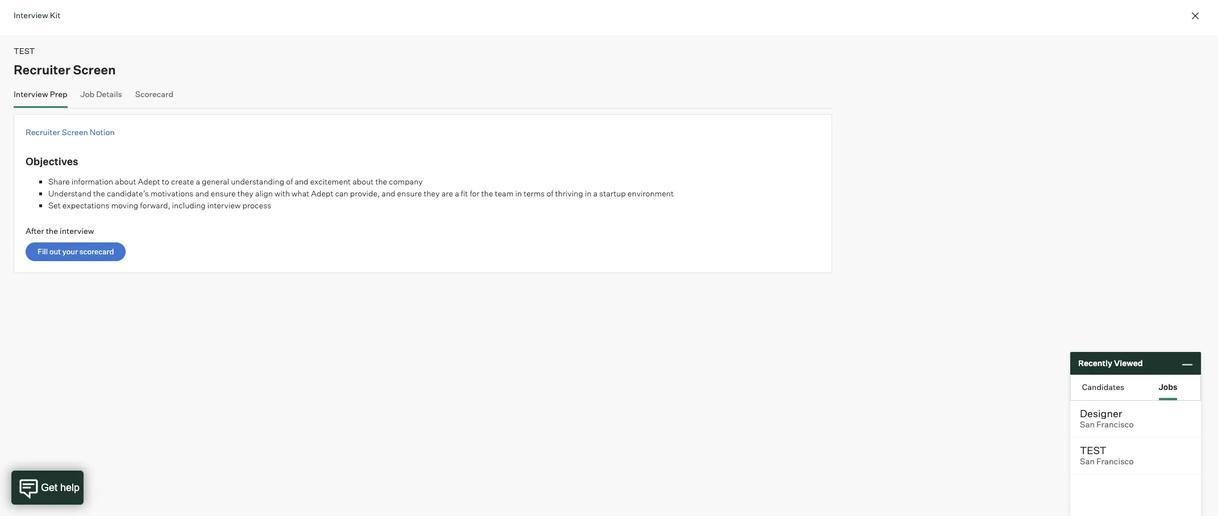 Task type: locate. For each thing, give the bounding box(es) containing it.
about
[[115, 177, 136, 186], [353, 177, 374, 186]]

notion
[[90, 127, 115, 137]]

ensure down general
[[211, 189, 236, 198]]

terms
[[524, 189, 545, 198]]

francisco inside test san francisco
[[1097, 457, 1134, 467]]

test san francisco
[[1080, 445, 1134, 467]]

0 vertical spatial francisco
[[1097, 420, 1134, 430]]

align
[[255, 189, 273, 198]]

what
[[292, 189, 309, 198]]

1 vertical spatial test
[[1080, 445, 1107, 457]]

2 they from the left
[[424, 189, 440, 198]]

ensure down company
[[397, 189, 422, 198]]

0 horizontal spatial about
[[115, 177, 136, 186]]

objectives
[[26, 155, 78, 168]]

tab list
[[1071, 376, 1201, 401]]

1 horizontal spatial interview
[[207, 201, 241, 210]]

1 horizontal spatial in
[[585, 189, 592, 198]]

screen
[[73, 62, 116, 77], [62, 127, 88, 137]]

excitement
[[310, 177, 351, 186]]

and up including
[[195, 189, 209, 198]]

test inside test san francisco
[[1080, 445, 1107, 457]]

a right create
[[196, 177, 200, 186]]

job details link
[[80, 89, 122, 105]]

recruiter screen notion
[[26, 127, 115, 137]]

including
[[172, 201, 206, 210]]

san inside test san francisco
[[1080, 457, 1095, 467]]

test down the designer san francisco
[[1080, 445, 1107, 457]]

francisco inside the designer san francisco
[[1097, 420, 1134, 430]]

1 vertical spatial interview
[[14, 89, 48, 99]]

recruiter screen
[[14, 62, 116, 77]]

recruiter up objectives
[[26, 127, 60, 137]]

recruiter for recruiter screen
[[14, 62, 70, 77]]

expectations
[[62, 201, 109, 210]]

1 francisco from the top
[[1097, 420, 1134, 430]]

in
[[515, 189, 522, 198], [585, 189, 592, 198]]

screen left notion
[[62, 127, 88, 137]]

francisco for designer
[[1097, 420, 1134, 430]]

test down interview kit on the left top
[[14, 46, 35, 56]]

scorecard
[[79, 247, 114, 256]]

1 horizontal spatial about
[[353, 177, 374, 186]]

0 vertical spatial adept
[[138, 177, 160, 186]]

the right for
[[481, 189, 493, 198]]

0 horizontal spatial adept
[[138, 177, 160, 186]]

0 horizontal spatial interview
[[60, 226, 94, 236]]

process
[[242, 201, 271, 210]]

interview up fill out your scorecard at the top of page
[[60, 226, 94, 236]]

company
[[389, 177, 423, 186]]

a
[[196, 177, 200, 186], [455, 189, 459, 198], [593, 189, 598, 198]]

kit
[[50, 10, 60, 20]]

fit
[[461, 189, 468, 198]]

a left startup on the top of the page
[[593, 189, 598, 198]]

1 horizontal spatial they
[[424, 189, 440, 198]]

ensure
[[211, 189, 236, 198], [397, 189, 422, 198]]

2 interview from the top
[[14, 89, 48, 99]]

francisco
[[1097, 420, 1134, 430], [1097, 457, 1134, 467]]

0 horizontal spatial ensure
[[211, 189, 236, 198]]

they left are
[[424, 189, 440, 198]]

and up what
[[295, 177, 308, 186]]

for
[[470, 189, 480, 198]]

team
[[495, 189, 514, 198]]

0 horizontal spatial test
[[14, 46, 35, 56]]

moving
[[111, 201, 138, 210]]

of up with
[[286, 177, 293, 186]]

are
[[442, 189, 453, 198]]

about up provide,
[[353, 177, 374, 186]]

candidates
[[1082, 382, 1125, 392]]

the up provide,
[[375, 177, 387, 186]]

1 vertical spatial francisco
[[1097, 457, 1134, 467]]

and down company
[[382, 189, 395, 198]]

the
[[375, 177, 387, 186], [93, 189, 105, 198], [481, 189, 493, 198], [46, 226, 58, 236]]

test
[[14, 46, 35, 56], [1080, 445, 1107, 457]]

1 vertical spatial san
[[1080, 457, 1095, 467]]

screen up job details
[[73, 62, 116, 77]]

2 horizontal spatial a
[[593, 189, 598, 198]]

recruiter
[[14, 62, 70, 77], [26, 127, 60, 137]]

fill
[[38, 247, 48, 256]]

0 vertical spatial san
[[1080, 420, 1095, 430]]

1 vertical spatial of
[[547, 189, 554, 198]]

san down the designer san francisco
[[1080, 457, 1095, 467]]

interview for interview prep
[[14, 89, 48, 99]]

1 vertical spatial adept
[[311, 189, 333, 198]]

francisco down the designer san francisco
[[1097, 457, 1134, 467]]

designer
[[1080, 408, 1123, 420]]

san for designer
[[1080, 420, 1095, 430]]

san
[[1080, 420, 1095, 430], [1080, 457, 1095, 467]]

motivations
[[151, 189, 194, 198]]

interview
[[14, 10, 48, 20], [14, 89, 48, 99]]

0 vertical spatial interview
[[14, 10, 48, 20]]

in right team
[[515, 189, 522, 198]]

set
[[48, 201, 61, 210]]

adept left to
[[138, 177, 160, 186]]

1 vertical spatial screen
[[62, 127, 88, 137]]

of
[[286, 177, 293, 186], [547, 189, 554, 198]]

0 vertical spatial screen
[[73, 62, 116, 77]]

details
[[96, 89, 122, 99]]

1 vertical spatial interview
[[60, 226, 94, 236]]

interview
[[207, 201, 241, 210], [60, 226, 94, 236]]

0 vertical spatial interview
[[207, 201, 241, 210]]

san inside the designer san francisco
[[1080, 420, 1095, 430]]

fill out your scorecard
[[38, 247, 114, 256]]

interview down general
[[207, 201, 241, 210]]

1 san from the top
[[1080, 420, 1095, 430]]

1 horizontal spatial test
[[1080, 445, 1107, 457]]

recruiter up interview prep
[[14, 62, 70, 77]]

1 interview from the top
[[14, 10, 48, 20]]

your
[[62, 247, 78, 256]]

interview left prep
[[14, 89, 48, 99]]

a left fit
[[455, 189, 459, 198]]

san up test san francisco
[[1080, 420, 1095, 430]]

and
[[295, 177, 308, 186], [195, 189, 209, 198], [382, 189, 395, 198]]

understand
[[48, 189, 92, 198]]

close image
[[1189, 9, 1203, 23]]

2 francisco from the top
[[1097, 457, 1134, 467]]

recently
[[1079, 359, 1113, 369]]

1 vertical spatial recruiter
[[26, 127, 60, 137]]

adept down excitement
[[311, 189, 333, 198]]

of right terms
[[547, 189, 554, 198]]

1 horizontal spatial ensure
[[397, 189, 422, 198]]

0 vertical spatial test
[[14, 46, 35, 56]]

adept
[[138, 177, 160, 186], [311, 189, 333, 198]]

francisco up test san francisco
[[1097, 420, 1134, 430]]

about up candidate's
[[115, 177, 136, 186]]

recruiter for recruiter screen notion
[[26, 127, 60, 137]]

in right thriving
[[585, 189, 592, 198]]

job
[[80, 89, 94, 99]]

0 horizontal spatial in
[[515, 189, 522, 198]]

job details
[[80, 89, 122, 99]]

0 horizontal spatial they
[[237, 189, 253, 198]]

interview left kit
[[14, 10, 48, 20]]

information
[[71, 177, 113, 186]]

1 horizontal spatial of
[[547, 189, 554, 198]]

2 san from the top
[[1080, 457, 1095, 467]]

test for test san francisco
[[1080, 445, 1107, 457]]

0 vertical spatial of
[[286, 177, 293, 186]]

they
[[237, 189, 253, 198], [424, 189, 440, 198]]

0 vertical spatial recruiter
[[14, 62, 70, 77]]

interview for interview kit
[[14, 10, 48, 20]]

screen for recruiter screen
[[73, 62, 116, 77]]

jobs
[[1159, 382, 1178, 392]]

they up process
[[237, 189, 253, 198]]

2 about from the left
[[353, 177, 374, 186]]



Task type: vqa. For each thing, say whether or not it's contained in the screenshot.
brock
no



Task type: describe. For each thing, give the bounding box(es) containing it.
environment
[[628, 189, 674, 198]]

designer san francisco
[[1080, 408, 1134, 430]]

tab list containing candidates
[[1071, 376, 1201, 401]]

1 they from the left
[[237, 189, 253, 198]]

candidate's
[[107, 189, 149, 198]]

interview inside the share information about adept to create a general understanding of and excitement about the company understand the candidate's motivations and ensure they align with what adept can provide, and ensure they are a fit for the team in terms of thriving in a startup environment set expectations moving forward, including interview process
[[207, 201, 241, 210]]

startup
[[599, 189, 626, 198]]

the right after
[[46, 226, 58, 236]]

provide,
[[350, 189, 380, 198]]

francisco for test
[[1097, 457, 1134, 467]]

1 about from the left
[[115, 177, 136, 186]]

general
[[202, 177, 229, 186]]

to
[[162, 177, 169, 186]]

after the interview
[[26, 226, 94, 236]]

1 in from the left
[[515, 189, 522, 198]]

2 in from the left
[[585, 189, 592, 198]]

1 ensure from the left
[[211, 189, 236, 198]]

fill out your scorecard link
[[26, 242, 126, 261]]

recruiter screen notion link
[[26, 127, 115, 137]]

the down information
[[93, 189, 105, 198]]

after
[[26, 226, 44, 236]]

interview kit
[[14, 10, 60, 20]]

san for test
[[1080, 457, 1095, 467]]

understanding
[[231, 177, 284, 186]]

can
[[335, 189, 348, 198]]

share information about adept to create a general understanding of and excitement about the company understand the candidate's motivations and ensure they align with what adept can provide, and ensure they are a fit for the team in terms of thriving in a startup environment set expectations moving forward, including interview process
[[48, 177, 674, 210]]

thriving
[[555, 189, 583, 198]]

recently viewed
[[1079, 359, 1143, 369]]

interview prep link
[[14, 89, 67, 105]]

1 horizontal spatial a
[[455, 189, 459, 198]]

prep
[[50, 89, 67, 99]]

interview prep
[[14, 89, 67, 99]]

2 horizontal spatial and
[[382, 189, 395, 198]]

create
[[171, 177, 194, 186]]

screen for recruiter screen notion
[[62, 127, 88, 137]]

scorecard
[[135, 89, 173, 99]]

0 horizontal spatial of
[[286, 177, 293, 186]]

0 horizontal spatial a
[[196, 177, 200, 186]]

scorecard link
[[135, 89, 173, 105]]

1 horizontal spatial adept
[[311, 189, 333, 198]]

with
[[275, 189, 290, 198]]

0 horizontal spatial and
[[195, 189, 209, 198]]

2 ensure from the left
[[397, 189, 422, 198]]

forward,
[[140, 201, 170, 210]]

viewed
[[1114, 359, 1143, 369]]

out
[[49, 247, 61, 256]]

test for test
[[14, 46, 35, 56]]

share
[[48, 177, 70, 186]]

1 horizontal spatial and
[[295, 177, 308, 186]]



